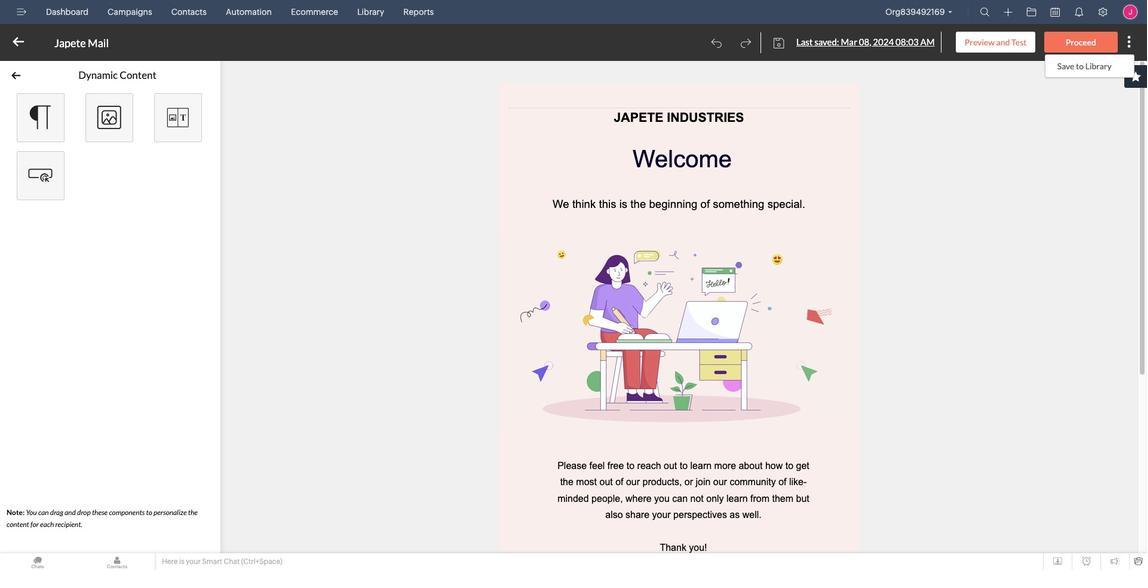 Task type: locate. For each thing, give the bounding box(es) containing it.
contacts
[[171, 7, 207, 17]]

dashboard
[[46, 7, 89, 17]]

chats image
[[0, 554, 75, 570]]

ecommerce
[[291, 7, 338, 17]]

campaigns link
[[103, 0, 157, 24]]

here is your smart chat (ctrl+space)
[[162, 558, 283, 566]]

notifications image
[[1075, 7, 1084, 17]]

automation
[[226, 7, 272, 17]]

dashboard link
[[41, 0, 93, 24]]

search image
[[981, 7, 990, 17]]

here
[[162, 558, 178, 566]]

smart
[[202, 558, 222, 566]]

library link
[[353, 0, 389, 24]]

campaigns
[[108, 7, 152, 17]]

your
[[186, 558, 201, 566]]

reports
[[404, 7, 434, 17]]

automation link
[[221, 0, 277, 24]]

quick actions image
[[1005, 8, 1013, 17]]

configure settings image
[[1099, 7, 1108, 17]]



Task type: describe. For each thing, give the bounding box(es) containing it.
contacts image
[[80, 554, 155, 570]]

reports link
[[399, 0, 439, 24]]

contacts link
[[167, 0, 212, 24]]

(ctrl+space)
[[241, 558, 283, 566]]

calendar image
[[1051, 7, 1060, 17]]

is
[[179, 558, 184, 566]]

ecommerce link
[[286, 0, 343, 24]]

library
[[357, 7, 384, 17]]

org839492169
[[886, 7, 945, 17]]

folder image
[[1027, 7, 1037, 17]]

chat
[[224, 558, 240, 566]]



Task type: vqa. For each thing, say whether or not it's contained in the screenshot.
Chat
yes



